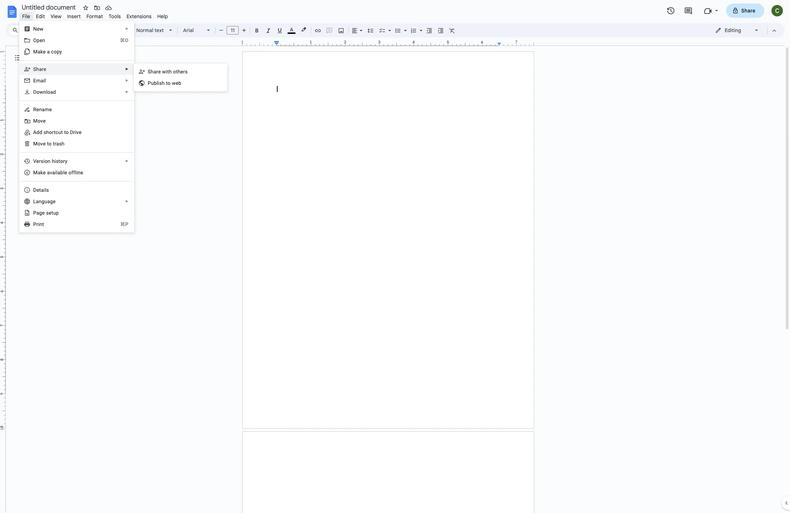 Task type: locate. For each thing, give the bounding box(es) containing it.
highlight color image
[[300, 25, 308, 34]]

file
[[22, 13, 30, 20]]

add shortcut to drive
[[33, 130, 82, 135]]

Font size text field
[[227, 26, 238, 35]]

right margin image
[[498, 40, 534, 46]]

styles list. normal text selected. option
[[136, 25, 165, 35]]

page setup g element
[[33, 210, 61, 216]]

make available offline k element
[[33, 170, 85, 176]]

menu containing n
[[10, 0, 134, 514]]

menu bar inside menu bar banner
[[19, 9, 171, 21]]

rename r element
[[33, 107, 54, 112]]

setup
[[46, 210, 59, 216]]

insert image image
[[337, 25, 345, 35]]

d
[[33, 89, 37, 95]]

0 vertical spatial e
[[43, 170, 46, 176]]

shortcut
[[44, 130, 63, 135]]

top margin image
[[0, 52, 5, 88]]

download d element
[[33, 89, 58, 95]]

help menu item
[[155, 12, 171, 21]]

4 ► from the top
[[125, 90, 129, 94]]

2 menu from the left
[[131, 0, 227, 145]]

hare left with
[[151, 69, 161, 75]]

6 ► from the top
[[125, 200, 129, 203]]

application containing share
[[0, 0, 790, 514]]

menu bar
[[19, 9, 171, 21]]

2 ► from the top
[[125, 67, 129, 71]]

to left drive
[[64, 130, 69, 135]]

ew
[[37, 26, 43, 32]]

details b element
[[33, 187, 51, 193]]

move m element
[[33, 118, 48, 124]]

⌘p
[[120, 222, 129, 227]]

0 vertical spatial to
[[166, 80, 171, 86]]

s up e
[[33, 66, 36, 72]]

► for ew
[[125, 27, 129, 31]]

hare up mail
[[36, 66, 46, 72]]

3 ► from the top
[[125, 79, 129, 82]]

1 horizontal spatial s
[[148, 69, 151, 75]]

with
[[162, 69, 172, 75]]

to
[[166, 80, 171, 86], [64, 130, 69, 135]]

insert menu item
[[64, 12, 84, 21]]

1 vertical spatial to
[[64, 130, 69, 135]]

ownload
[[37, 89, 56, 95]]

⌘o
[[120, 37, 129, 43]]

editing button
[[710, 25, 764, 36]]

0 horizontal spatial to
[[64, 130, 69, 135]]

menu
[[10, 0, 134, 514], [131, 0, 227, 145]]

0 horizontal spatial hare
[[36, 66, 46, 72]]

h
[[52, 159, 55, 164]]

share button
[[726, 4, 765, 18]]

1 menu from the left
[[10, 0, 134, 514]]

1 vertical spatial e
[[42, 210, 45, 216]]

anguage
[[36, 199, 56, 205]]

ove
[[38, 118, 46, 124]]

tools
[[109, 13, 121, 20]]

d ownload
[[33, 89, 56, 95]]

►
[[125, 27, 129, 31], [125, 67, 129, 71], [125, 79, 129, 82], [125, 90, 129, 94], [125, 159, 129, 163], [125, 200, 129, 203]]

m
[[33, 118, 38, 124]]

r
[[33, 107, 36, 112]]

s
[[33, 66, 36, 72], [148, 69, 151, 75]]

r ename
[[33, 107, 52, 112]]

normal
[[136, 27, 153, 34]]

insert
[[67, 13, 81, 20]]

new n element
[[33, 26, 46, 32]]

to left the w
[[166, 80, 171, 86]]

make a copy c element
[[33, 49, 64, 55]]

line & paragraph spacing image
[[366, 25, 375, 35]]

1 horizontal spatial hare
[[151, 69, 161, 75]]

ename
[[36, 107, 52, 112]]

w
[[172, 80, 176, 86]]

add shortcut to drive , element
[[33, 130, 84, 135]]

e
[[43, 170, 46, 176], [42, 210, 45, 216]]

language l element
[[33, 199, 58, 205]]

move t o trash
[[33, 141, 65, 147]]

a
[[47, 49, 50, 55]]

others
[[173, 69, 188, 75]]

e right "ma"
[[43, 170, 46, 176]]

o
[[49, 141, 52, 147]]

1 horizontal spatial to
[[166, 80, 171, 86]]

l anguage
[[33, 199, 56, 205]]

hare
[[36, 66, 46, 72], [151, 69, 161, 75]]

tools menu item
[[106, 12, 124, 21]]

Menus field
[[9, 25, 45, 35]]

application
[[0, 0, 790, 514]]

o
[[33, 37, 37, 43]]

e right pa
[[42, 210, 45, 216]]

0 horizontal spatial s
[[33, 66, 36, 72]]

menu containing s
[[131, 0, 227, 145]]

format menu item
[[84, 12, 106, 21]]

menu bar containing file
[[19, 9, 171, 21]]

s up publish
[[148, 69, 151, 75]]

1 ► from the top
[[125, 27, 129, 31]]

Font size field
[[227, 26, 242, 35]]

extensions menu item
[[124, 12, 155, 21]]

mail
[[36, 78, 46, 84]]

file menu item
[[19, 12, 33, 21]]



Task type: describe. For each thing, give the bounding box(es) containing it.
publish
[[148, 80, 165, 86]]

extensions
[[127, 13, 152, 20]]

add
[[33, 130, 42, 135]]

5 ► from the top
[[125, 159, 129, 163]]

bottom margin image
[[0, 392, 5, 428]]

edit menu item
[[33, 12, 48, 21]]

publish to w eb
[[148, 80, 181, 86]]

version
[[33, 159, 51, 164]]

share with others s element
[[148, 69, 190, 75]]

text color image
[[288, 25, 296, 34]]

details
[[33, 187, 49, 193]]

arial option
[[183, 25, 203, 35]]

g
[[39, 210, 42, 216]]

► for anguage
[[125, 200, 129, 203]]

e mail
[[33, 78, 46, 84]]

► for mail
[[125, 79, 129, 82]]

editing
[[725, 27, 741, 34]]

hare for hare with others
[[151, 69, 161, 75]]

⌘p element
[[112, 221, 129, 228]]

publish to web w element
[[148, 80, 184, 86]]

offline
[[69, 170, 83, 176]]

rint
[[36, 222, 44, 227]]

m ove
[[33, 118, 46, 124]]

available
[[47, 170, 67, 176]]

drive
[[70, 130, 82, 135]]

s for hare with others
[[148, 69, 151, 75]]

main toolbar
[[44, 0, 458, 337]]

normal text
[[136, 27, 164, 34]]

hare for hare
[[36, 66, 46, 72]]

o pen
[[33, 37, 45, 43]]

view
[[51, 13, 62, 20]]

pa g e setup
[[33, 210, 59, 216]]

version h istory
[[33, 159, 67, 164]]

e for k
[[43, 170, 46, 176]]

open o element
[[33, 37, 47, 43]]

c
[[51, 49, 54, 55]]

arial
[[183, 27, 194, 34]]

e for g
[[42, 210, 45, 216]]

s for hare
[[33, 66, 36, 72]]

edit
[[36, 13, 45, 20]]

► for ownload
[[125, 90, 129, 94]]

pa
[[33, 210, 39, 216]]

eb
[[176, 80, 181, 86]]

text
[[155, 27, 164, 34]]

1
[[241, 40, 244, 45]]

share
[[742, 7, 756, 14]]

view menu item
[[48, 12, 64, 21]]

make a c opy
[[33, 49, 62, 55]]

menu bar banner
[[0, 0, 790, 514]]

s hare
[[33, 66, 46, 72]]

n
[[33, 26, 37, 32]]

ma k e available offline
[[33, 170, 83, 176]]

left margin image
[[243, 40, 279, 46]]

opy
[[54, 49, 62, 55]]

► for hare
[[125, 67, 129, 71]]

k
[[40, 170, 43, 176]]

format
[[86, 13, 103, 20]]

istory
[[55, 159, 67, 164]]

share s element
[[33, 66, 48, 72]]

n ew
[[33, 26, 43, 32]]

make
[[33, 49, 46, 55]]

checklist menu image
[[387, 26, 391, 28]]

Rename text field
[[19, 3, 80, 11]]

ma
[[33, 170, 40, 176]]

l
[[33, 199, 36, 205]]

⌘o element
[[111, 37, 129, 44]]

mode and view toolbar
[[710, 23, 780, 37]]

s hare with others
[[148, 69, 188, 75]]

p rint
[[33, 222, 44, 227]]

print p element
[[33, 222, 46, 227]]

email e element
[[33, 78, 48, 84]]

p
[[33, 222, 36, 227]]

Star checkbox
[[81, 3, 91, 13]]

version history h element
[[33, 159, 70, 164]]

move to trash t element
[[33, 141, 67, 147]]

e
[[33, 78, 36, 84]]

trash
[[53, 141, 65, 147]]

t
[[47, 141, 49, 147]]

pen
[[37, 37, 45, 43]]

move
[[33, 141, 46, 147]]

help
[[157, 13, 168, 20]]



Task type: vqa. For each thing, say whether or not it's contained in the screenshot.


